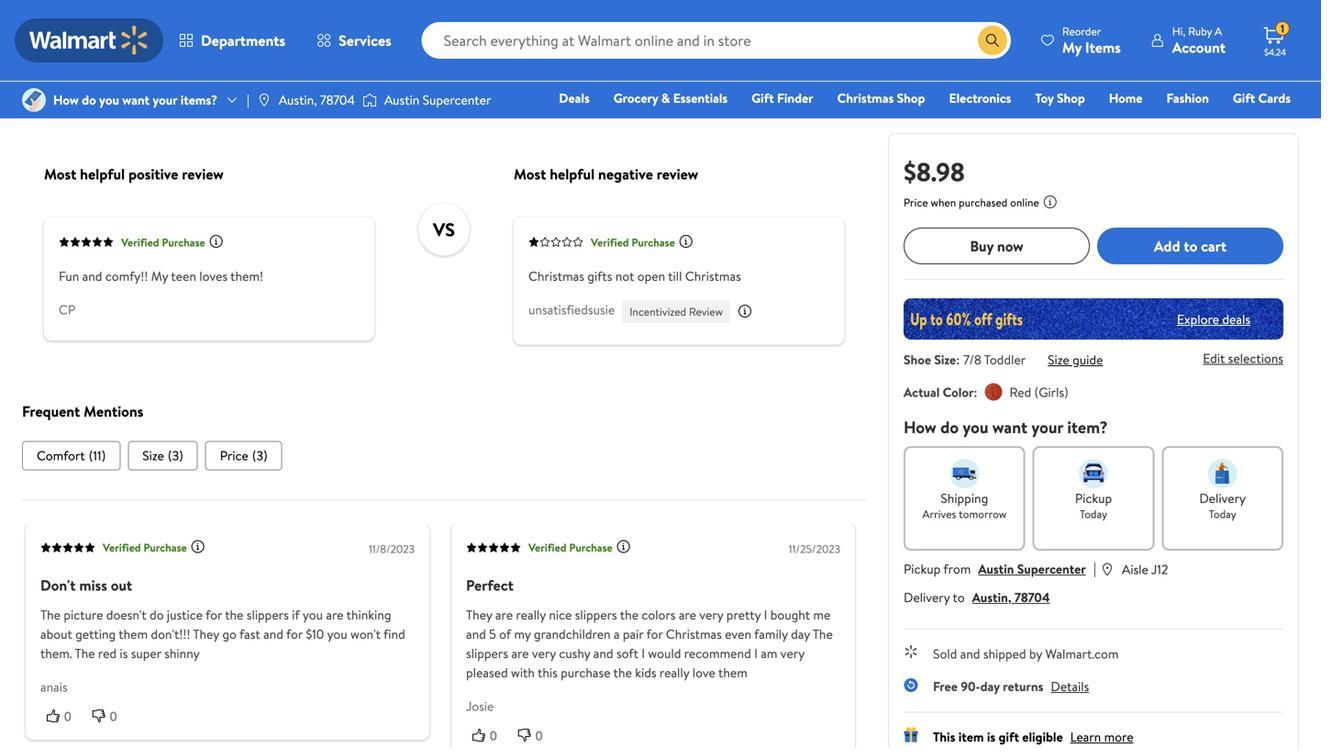 Task type: locate. For each thing, give the bounding box(es) containing it.
verified purchase information image up justice
[[191, 539, 205, 554]]

really down would
[[660, 663, 690, 681]]

gifts
[[588, 267, 613, 285]]

0 vertical spatial supercenter
[[423, 91, 491, 109]]

do down reviews
[[82, 91, 96, 109]]

shipping
[[941, 489, 989, 507]]

1 vertical spatial austin
[[979, 560, 1015, 578]]

price inside list
[[220, 446, 249, 464]]

for for don't miss out
[[286, 625, 303, 643]]

2 most from the left
[[514, 164, 546, 184]]

free
[[933, 677, 958, 695]]

purchase up justice
[[144, 540, 187, 555]]

today down the intent image for pickup
[[1080, 506, 1108, 522]]

0 horizontal spatial delivery
[[904, 588, 950, 606]]

them inside the picture doesn't do justice for the slippers if you are thinking about getting them don't!!! they go fast and for $10 you won't find them. the red is super shinny
[[119, 625, 148, 643]]

0 vertical spatial really
[[516, 606, 546, 624]]

the picture doesn't do justice for the slippers if you are thinking about getting them don't!!! they go fast and for $10 you won't find them. the red is super shinny
[[40, 606, 405, 662]]

1 horizontal spatial very
[[700, 606, 724, 624]]

the down getting
[[75, 644, 95, 662]]

1 horizontal spatial pickup
[[1076, 489, 1113, 507]]

1 today from the left
[[1080, 506, 1108, 522]]

| left aisle
[[1094, 558, 1097, 578]]

my left items
[[1063, 37, 1082, 57]]

colors
[[642, 606, 676, 624]]

learn more button
[[1071, 728, 1134, 746]]

5
[[489, 625, 496, 643]]

won't
[[351, 625, 381, 643]]

ruby
[[1189, 23, 1213, 39]]

slippers up pleased
[[466, 644, 508, 662]]

size left 7/8 on the right top of the page
[[935, 351, 957, 369]]

cards
[[1259, 89, 1291, 107]]

day left the returns
[[981, 677, 1000, 695]]

verified purchase information image up loves
[[209, 234, 224, 249]]

they inside the picture doesn't do justice for the slippers if you are thinking about getting them don't!!! they go fast and for $10 you won't find them. the red is super shinny
[[193, 625, 219, 643]]

hi,
[[1173, 23, 1186, 39]]

they inside they are really nice slippers the colors are very pretty i bought me and 5 of my grandchildren a pair for christmas even family day the slippers are very cushy and soft i would recommend i am very pleased with this purchase the kids really love them
[[466, 606, 493, 624]]

0 down red
[[110, 709, 117, 724]]

add to cart
[[1155, 236, 1227, 256]]

1 horizontal spatial a
[[614, 625, 620, 643]]

grocery & essentials
[[614, 89, 728, 107]]

do for how do you want your items?
[[82, 91, 96, 109]]

1 horizontal spatial price
[[904, 195, 929, 210]]

gift inside gift finder link
[[752, 89, 774, 107]]

1 horizontal spatial shop
[[1057, 89, 1086, 107]]

do up don't!!! at the bottom left
[[150, 606, 164, 624]]

2 horizontal spatial slippers
[[575, 606, 617, 624]]

write a review
[[157, 37, 237, 55]]

today down intent image for delivery
[[1209, 506, 1237, 522]]

hi, ruby a account
[[1173, 23, 1226, 57]]

verified up nice
[[529, 540, 567, 555]]

items
[[1086, 37, 1121, 57]]

incentivized
[[630, 304, 687, 320]]

christmas up "review"
[[686, 267, 741, 285]]

electronics
[[949, 89, 1012, 107]]

1 gift from the left
[[752, 89, 774, 107]]

one debit link
[[1143, 114, 1221, 134]]

christmas shop link
[[829, 88, 934, 108]]

i right soft
[[642, 644, 645, 662]]

review right negative
[[657, 164, 699, 184]]

price right size (3) at the left of the page
[[220, 446, 249, 464]]

1 horizontal spatial :
[[974, 383, 978, 401]]

gift inside gift cards registry
[[1234, 89, 1256, 107]]

supercenter inside pickup from austin supercenter |
[[1018, 560, 1087, 578]]

0 vertical spatial price
[[904, 195, 929, 210]]

1 vertical spatial is
[[987, 728, 996, 746]]

 image
[[22, 88, 46, 112], [363, 91, 377, 109], [257, 93, 272, 107]]

gift
[[752, 89, 774, 107], [1234, 89, 1256, 107]]

do down color
[[941, 416, 959, 439]]

them inside they are really nice slippers the colors are very pretty i bought me and 5 of my grandchildren a pair for christmas even family day the slippers are very cushy and soft i would recommend i am very pleased with this purchase the kids really love them
[[719, 663, 748, 681]]

1 horizontal spatial gift
[[1234, 89, 1256, 107]]

list
[[22, 441, 866, 470]]

2 gift from the left
[[1234, 89, 1256, 107]]

2 (3) from the left
[[252, 446, 268, 464]]

really up my
[[516, 606, 546, 624]]

gift
[[999, 728, 1020, 746]]

day inside they are really nice slippers the colors are very pretty i bought me and 5 of my grandchildren a pair for christmas even family day the slippers are very cushy and soft i would recommend i am very pleased with this purchase the kids really love them
[[791, 625, 810, 643]]

grocery & essentials link
[[606, 88, 736, 108]]

0 horizontal spatial (3)
[[168, 446, 183, 464]]

my left teen
[[151, 267, 168, 285]]

are left thinking
[[326, 606, 344, 624]]

0 horizontal spatial the
[[40, 606, 61, 624]]

austin, down pickup from austin supercenter |
[[973, 588, 1012, 606]]

size for size (3)
[[143, 446, 164, 464]]

1 (3) from the left
[[168, 446, 183, 464]]

1 horizontal spatial them
[[719, 663, 748, 681]]

verified for 11/25/2023
[[529, 540, 567, 555]]

a
[[1215, 23, 1223, 39]]

me
[[814, 606, 831, 624]]

0 horizontal spatial pickup
[[904, 560, 941, 578]]

2 list item from the left
[[128, 441, 198, 470]]

for
[[206, 606, 222, 624], [286, 625, 303, 643], [647, 625, 663, 643]]

1 horizontal spatial 78704
[[1015, 588, 1051, 606]]

verified purchase for fun and comfy!! my teen loves them!
[[121, 234, 205, 250]]

1 horizontal spatial most
[[514, 164, 546, 184]]

austin up austin, 78704 button
[[979, 560, 1015, 578]]

austin, 78704
[[279, 91, 355, 109]]

0 button down with
[[512, 726, 558, 745]]

1 vertical spatial want
[[993, 416, 1028, 439]]

0 vertical spatial is
[[120, 644, 128, 662]]

christmas right finder
[[838, 89, 894, 107]]

|
[[247, 91, 250, 109], [1094, 558, 1097, 578]]

deals
[[1223, 310, 1251, 328]]

verified purchase information image up pair
[[617, 539, 631, 554]]

1 vertical spatial delivery
[[904, 588, 950, 606]]

verified purchase information image
[[209, 234, 224, 249], [679, 234, 694, 249]]

: for color
[[974, 383, 978, 401]]

purchase up teen
[[162, 234, 205, 250]]

from
[[944, 560, 971, 578]]

slippers up grandchildren at bottom left
[[575, 606, 617, 624]]

size left guide
[[1048, 351, 1070, 369]]

shop
[[897, 89, 926, 107], [1057, 89, 1086, 107]]

shop for toy shop
[[1057, 89, 1086, 107]]

0 vertical spatial delivery
[[1200, 489, 1246, 507]]

edit selections
[[1204, 349, 1284, 367]]

pickup for pickup today
[[1076, 489, 1113, 507]]

today for pickup
[[1080, 506, 1108, 522]]

and left 5
[[466, 625, 486, 643]]

2 vertical spatial the
[[75, 644, 95, 662]]

0 horizontal spatial verified purchase information image
[[209, 234, 224, 249]]

0 horizontal spatial helpful
[[80, 164, 125, 184]]

0 horizontal spatial shop
[[897, 89, 926, 107]]

austin, 78704 button
[[973, 588, 1051, 606]]

is
[[120, 644, 128, 662], [987, 728, 996, 746]]

0 horizontal spatial :
[[957, 351, 960, 369]]

want for items?
[[122, 91, 150, 109]]

how do you want your item?
[[904, 416, 1108, 439]]

gift left cards
[[1234, 89, 1256, 107]]

with
[[511, 663, 535, 681]]

1 horizontal spatial size
[[935, 351, 957, 369]]

0 horizontal spatial austin
[[385, 91, 420, 109]]

review right positive
[[182, 164, 224, 184]]

delivery for to
[[904, 588, 950, 606]]

0 horizontal spatial size
[[143, 446, 164, 464]]

2 verified purchase information image from the left
[[617, 539, 631, 554]]

1 horizontal spatial list item
[[128, 441, 198, 470]]

for for perfect
[[647, 625, 663, 643]]

purchase
[[561, 663, 611, 681]]

you
[[99, 91, 119, 109], [963, 416, 989, 439], [303, 606, 323, 624], [327, 625, 348, 643]]

verified up gifts
[[591, 234, 629, 250]]

1 shop from the left
[[897, 89, 926, 107]]

1 horizontal spatial how
[[904, 416, 937, 439]]

verified purchase up "fun and comfy!! my teen loves them!"
[[121, 234, 205, 250]]

0 horizontal spatial gift
[[752, 89, 774, 107]]

want for item?
[[993, 416, 1028, 439]]

delivery down the from
[[904, 588, 950, 606]]

helpful left positive
[[80, 164, 125, 184]]

review inside write a review link
[[200, 37, 237, 55]]

verified purchase information image for most helpful negative review
[[679, 234, 694, 249]]

1 horizontal spatial (3)
[[252, 446, 268, 464]]

0 horizontal spatial is
[[120, 644, 128, 662]]

2 horizontal spatial  image
[[363, 91, 377, 109]]

1 vertical spatial price
[[220, 446, 249, 464]]

1 list item from the left
[[22, 441, 120, 470]]

grocery
[[614, 89, 659, 107]]

0 horizontal spatial most
[[44, 164, 76, 184]]

verified purchase information image for perfect
[[617, 539, 631, 554]]

2 horizontal spatial list item
[[205, 441, 282, 470]]

0 horizontal spatial day
[[791, 625, 810, 643]]

2 helpful from the left
[[550, 164, 595, 184]]

verified purchase information image
[[191, 539, 205, 554], [617, 539, 631, 554]]

0 horizontal spatial to
[[953, 588, 965, 606]]

day down bought
[[791, 625, 810, 643]]

you right if
[[303, 606, 323, 624]]

a left pair
[[614, 625, 620, 643]]

3 list item from the left
[[205, 441, 282, 470]]

0 horizontal spatial slippers
[[247, 606, 289, 624]]

0 vertical spatial |
[[247, 91, 250, 109]]

frequent mentions
[[22, 401, 143, 421]]

intent image for pickup image
[[1079, 459, 1109, 488]]

perfect
[[466, 575, 514, 595]]

how down actual
[[904, 416, 937, 439]]

the down soft
[[614, 663, 632, 681]]

list item right "(11)"
[[128, 441, 198, 470]]

today inside delivery today
[[1209, 506, 1237, 522]]

slippers up fast
[[247, 606, 289, 624]]

is right red
[[120, 644, 128, 662]]

shoe
[[904, 351, 932, 369]]

verified
[[121, 234, 159, 250], [591, 234, 629, 250], [103, 540, 141, 555], [529, 540, 567, 555]]

austin down services
[[385, 91, 420, 109]]

christmas up recommend
[[666, 625, 722, 643]]

78704 down services "popup button"
[[320, 91, 355, 109]]

deals link
[[551, 88, 598, 108]]

super
[[131, 644, 161, 662]]

a right write
[[191, 37, 197, 55]]

1 vertical spatial do
[[941, 416, 959, 439]]

size inside list
[[143, 446, 164, 464]]

miss
[[79, 575, 107, 595]]

0 horizontal spatial verified purchase information image
[[191, 539, 205, 554]]

intent image for delivery image
[[1209, 459, 1238, 488]]

0 button down red
[[86, 707, 132, 725]]

mentions
[[84, 401, 143, 421]]

i left am
[[755, 644, 758, 662]]

edit
[[1204, 349, 1226, 367]]

the up about
[[40, 606, 61, 624]]

pickup inside pickup from austin supercenter |
[[904, 560, 941, 578]]

most for most helpful negative review
[[514, 164, 546, 184]]

is inside the picture doesn't do justice for the slippers if you are thinking about getting them don't!!! they go fast and for $10 you won't find them. the red is super shinny
[[120, 644, 128, 662]]

0 horizontal spatial list item
[[22, 441, 120, 470]]

list item right size (3) at the left of the page
[[205, 441, 282, 470]]

0 horizontal spatial they
[[193, 625, 219, 643]]

0 vertical spatial your
[[153, 91, 177, 109]]

helpful
[[80, 164, 125, 184], [550, 164, 595, 184]]

1 vertical spatial the
[[813, 625, 833, 643]]

1 vertical spatial |
[[1094, 558, 1097, 578]]

the
[[40, 606, 61, 624], [813, 625, 833, 643], [75, 644, 95, 662]]

comfort (11)
[[37, 446, 106, 464]]

0 vertical spatial to
[[1184, 236, 1198, 256]]

they
[[466, 606, 493, 624], [193, 625, 219, 643]]

very up this
[[532, 644, 556, 662]]

verified purchase for 11/8/2023
[[103, 540, 187, 555]]

a
[[191, 37, 197, 55], [614, 625, 620, 643]]

verified purchase up christmas gifts not open till christmas
[[591, 234, 675, 250]]

today
[[1080, 506, 1108, 522], [1209, 506, 1237, 522]]

online
[[1011, 195, 1040, 210]]

1 horizontal spatial helpful
[[550, 164, 595, 184]]

0 down josie
[[490, 728, 497, 743]]

home
[[1109, 89, 1143, 107]]

purchase for christmas gifts not open till christmas
[[632, 234, 675, 250]]

1 vertical spatial your
[[1032, 416, 1064, 439]]

78704
[[320, 91, 355, 109], [1015, 588, 1051, 606]]

tomorrow
[[959, 506, 1007, 522]]

to down the from
[[953, 588, 965, 606]]

pickup left the from
[[904, 560, 941, 578]]

one debit
[[1151, 115, 1213, 133]]

0 horizontal spatial them
[[119, 625, 148, 643]]

0 vertical spatial austin,
[[279, 91, 317, 109]]

i up family
[[764, 606, 768, 624]]

free 90-day returns details
[[933, 677, 1090, 695]]

: down 7/8 on the right top of the page
[[974, 383, 978, 401]]

1 horizontal spatial verified purchase information image
[[617, 539, 631, 554]]

explore deals
[[1178, 310, 1251, 328]]

list containing comfort
[[22, 441, 866, 470]]

them down 'doesn't' on the bottom of the page
[[119, 625, 148, 643]]

today inside pickup today
[[1080, 506, 1108, 522]]

0 horizontal spatial today
[[1080, 506, 1108, 522]]

0 vertical spatial 78704
[[320, 91, 355, 109]]

2 shop from the left
[[1057, 89, 1086, 107]]

2 today from the left
[[1209, 506, 1237, 522]]

austin, down departments
[[279, 91, 317, 109]]

you right $10
[[327, 625, 348, 643]]

my
[[1063, 37, 1082, 57], [151, 267, 168, 285]]

for down colors
[[647, 625, 663, 643]]

0 vertical spatial my
[[1063, 37, 1082, 57]]

2 horizontal spatial very
[[781, 644, 805, 662]]

pickup
[[1076, 489, 1113, 507], [904, 560, 941, 578]]

verified purchase up out
[[103, 540, 187, 555]]

if
[[292, 606, 300, 624]]

most helpful negative review
[[514, 164, 699, 184]]

0 down this
[[536, 728, 543, 743]]

0 vertical spatial do
[[82, 91, 96, 109]]

very right am
[[781, 644, 805, 662]]

eligible
[[1023, 728, 1063, 746]]

verified up comfy!!
[[121, 234, 159, 250]]

1 vertical spatial them
[[719, 663, 748, 681]]

the down me
[[813, 625, 833, 643]]

price left when
[[904, 195, 929, 210]]

shop for christmas shop
[[897, 89, 926, 107]]

1 horizontal spatial austin,
[[973, 588, 1012, 606]]

0 horizontal spatial really
[[516, 606, 546, 624]]

1 horizontal spatial |
[[1094, 558, 1097, 578]]

for inside they are really nice slippers the colors are very pretty i bought me and 5 of my grandchildren a pair for christmas even family day the slippers are very cushy and soft i would recommend i am very pleased with this purchase the kids really love them
[[647, 625, 663, 643]]

arrives
[[923, 506, 957, 522]]

of
[[499, 625, 511, 643]]

 image down "see"
[[22, 88, 46, 112]]

1 most from the left
[[44, 164, 76, 184]]

walmart.com
[[1046, 645, 1119, 663]]

size right "(11)"
[[143, 446, 164, 464]]

the up go
[[225, 606, 244, 624]]

aisle j12
[[1123, 560, 1169, 578]]

purchase for fun and comfy!! my teen loves them!
[[162, 234, 205, 250]]

2 verified purchase information image from the left
[[679, 234, 694, 249]]

color
[[943, 383, 974, 401]]

1 vertical spatial day
[[981, 677, 1000, 695]]

is left gift
[[987, 728, 996, 746]]

0 vertical spatial they
[[466, 606, 493, 624]]

1 horizontal spatial is
[[987, 728, 996, 746]]

the inside they are really nice slippers the colors are very pretty i bought me and 5 of my grandchildren a pair for christmas even family day the slippers are very cushy and soft i would recommend i am very pleased with this purchase the kids really love them
[[813, 625, 833, 643]]

to inside button
[[1184, 236, 1198, 256]]

1 vertical spatial :
[[974, 383, 978, 401]]

purchase up open
[[632, 234, 675, 250]]

1 vertical spatial 78704
[[1015, 588, 1051, 606]]

your left items?
[[153, 91, 177, 109]]

list item containing comfort
[[22, 441, 120, 470]]

purchase up nice
[[569, 540, 613, 555]]

1 horizontal spatial my
[[1063, 37, 1082, 57]]

my inside reorder my items
[[1063, 37, 1082, 57]]

2 horizontal spatial do
[[941, 416, 959, 439]]

review for most helpful positive review
[[182, 164, 224, 184]]

for down if
[[286, 625, 303, 643]]

1 vertical spatial supercenter
[[1018, 560, 1087, 578]]

1 helpful from the left
[[80, 164, 125, 184]]

them down recommend
[[719, 663, 748, 681]]

0 vertical spatial pickup
[[1076, 489, 1113, 507]]

list item
[[22, 441, 120, 470], [128, 441, 198, 470], [205, 441, 282, 470]]

0 horizontal spatial price
[[220, 446, 249, 464]]

unsatisfiedsusie
[[529, 301, 615, 319]]

0 horizontal spatial how
[[53, 91, 79, 109]]

shipping arrives tomorrow
[[923, 489, 1007, 522]]

fashion link
[[1159, 88, 1218, 108]]

to for add
[[1184, 236, 1198, 256]]

gift left finder
[[752, 89, 774, 107]]

1 vertical spatial they
[[193, 625, 219, 643]]

them
[[119, 625, 148, 643], [719, 663, 748, 681]]

(11)
[[89, 446, 106, 464]]

2 vertical spatial do
[[150, 606, 164, 624]]

0 horizontal spatial do
[[82, 91, 96, 109]]

 image right austin, 78704
[[363, 91, 377, 109]]

1 verified purchase information image from the left
[[209, 234, 224, 249]]

1 horizontal spatial they
[[466, 606, 493, 624]]

1 verified purchase information image from the left
[[191, 539, 205, 554]]

1 horizontal spatial verified purchase information image
[[679, 234, 694, 249]]

gift for finder
[[752, 89, 774, 107]]

and inside the picture doesn't do justice for the slippers if you are thinking about getting them don't!!! they go fast and for $10 you won't find them. the red is super shinny
[[263, 625, 284, 643]]

1 vertical spatial austin,
[[973, 588, 1012, 606]]

1 horizontal spatial  image
[[257, 93, 272, 107]]

to
[[1184, 236, 1198, 256], [953, 588, 965, 606]]

purchase
[[162, 234, 205, 250], [632, 234, 675, 250], [144, 540, 187, 555], [569, 540, 613, 555]]

0 horizontal spatial my
[[151, 267, 168, 285]]

delivery down intent image for delivery
[[1200, 489, 1246, 507]]

the inside the picture doesn't do justice for the slippers if you are thinking about getting them don't!!! they go fast and for $10 you won't find them. the red is super shinny
[[225, 606, 244, 624]]

and right sold
[[961, 645, 981, 663]]

verified purchase information image up till
[[679, 234, 694, 249]]

they left go
[[193, 625, 219, 643]]

0 horizontal spatial your
[[153, 91, 177, 109]]

write a review link
[[141, 32, 252, 59]]

gift finder
[[752, 89, 814, 107]]

shipped
[[984, 645, 1027, 663]]

gifting made easy image
[[904, 727, 919, 742]]

my
[[514, 625, 531, 643]]

christmas inside christmas shop link
[[838, 89, 894, 107]]

1 horizontal spatial to
[[1184, 236, 1198, 256]]

pair
[[623, 625, 644, 643]]

doesn't
[[106, 606, 147, 624]]

&
[[662, 89, 670, 107]]

to left cart on the right
[[1184, 236, 1198, 256]]

1 horizontal spatial your
[[1032, 416, 1064, 439]]

list item down the frequent mentions
[[22, 441, 120, 470]]

are inside the picture doesn't do justice for the slippers if you are thinking about getting them don't!!! they go fast and for $10 you won't find them. the red is super shinny
[[326, 606, 344, 624]]

0 down anais
[[64, 709, 71, 724]]

comfy!!
[[105, 267, 148, 285]]

 image left austin, 78704
[[257, 93, 272, 107]]

1 horizontal spatial supercenter
[[1018, 560, 1087, 578]]

: for size
[[957, 351, 960, 369]]

pickup down the intent image for pickup
[[1076, 489, 1113, 507]]

gift for cards
[[1234, 89, 1256, 107]]



Task type: describe. For each thing, give the bounding box(es) containing it.
search icon image
[[986, 33, 1000, 48]]

negative
[[598, 164, 653, 184]]

Search search field
[[422, 22, 1011, 59]]

comfort
[[37, 446, 85, 464]]

11/25/2023
[[789, 541, 841, 557]]

and right fun
[[82, 267, 102, 285]]

0 button down josie
[[466, 726, 512, 745]]

soft
[[617, 644, 639, 662]]

about
[[40, 625, 72, 643]]

price for price when purchased online
[[904, 195, 929, 210]]

size (3)
[[143, 446, 183, 464]]

red
[[1010, 383, 1032, 401]]

0 horizontal spatial supercenter
[[423, 91, 491, 109]]

delivery for today
[[1200, 489, 1246, 507]]

one
[[1151, 115, 1178, 133]]

up to sixty percent off deals. shop now. image
[[904, 298, 1284, 340]]

to for delivery
[[953, 588, 965, 606]]

a inside they are really nice slippers the colors are very pretty i bought me and 5 of my grandchildren a pair for christmas even family day the slippers are very cushy and soft i would recommend i am very pleased with this purchase the kids really love them
[[614, 625, 620, 643]]

delivery to austin, 78704
[[904, 588, 1051, 606]]

josie
[[466, 697, 494, 715]]

verified purchase for 11/25/2023
[[529, 540, 613, 555]]

bought
[[771, 606, 811, 624]]

0 for 0 button underneath with
[[536, 728, 543, 743]]

helpful for positive
[[80, 164, 125, 184]]

are down my
[[512, 644, 529, 662]]

see all reviews link
[[22, 32, 134, 59]]

do for how do you want your item?
[[941, 416, 959, 439]]

verified purchase information image for most helpful positive review
[[209, 234, 224, 249]]

see
[[38, 37, 58, 55]]

austin supercenter
[[385, 91, 491, 109]]

and left soft
[[594, 644, 614, 662]]

price when purchased online
[[904, 195, 1040, 210]]

today for delivery
[[1209, 506, 1237, 522]]

verified purchase for christmas gifts not open till christmas
[[591, 234, 675, 250]]

$4.24
[[1265, 46, 1287, 58]]

you down color
[[963, 416, 989, 439]]

essentials
[[673, 89, 728, 107]]

gift cards link
[[1225, 88, 1300, 108]]

 image for austin, 78704
[[257, 93, 272, 107]]

 image for how do you want your items?
[[22, 88, 46, 112]]

most for most helpful positive review
[[44, 164, 76, 184]]

departments button
[[163, 18, 301, 62]]

0 button down anais
[[40, 707, 86, 725]]

verified for 11/8/2023
[[103, 540, 141, 555]]

0 for 0 button underneath anais
[[64, 709, 71, 724]]

go
[[222, 625, 237, 643]]

walmart+ link
[[1228, 114, 1300, 134]]

0 for 0 button under red
[[110, 709, 117, 724]]

incentivized review information image
[[738, 304, 753, 319]]

0 vertical spatial the
[[40, 606, 61, 624]]

by
[[1030, 645, 1043, 663]]

details
[[1051, 677, 1090, 695]]

1 horizontal spatial the
[[75, 644, 95, 662]]

legal information image
[[1043, 195, 1058, 209]]

loves
[[199, 267, 228, 285]]

reorder
[[1063, 23, 1102, 39]]

this item is gift eligible learn more
[[933, 728, 1134, 746]]

anais
[[40, 678, 68, 696]]

0 for 0 button below josie
[[490, 728, 497, 743]]

1 horizontal spatial day
[[981, 677, 1000, 695]]

don't!!!
[[151, 625, 190, 643]]

picture
[[64, 606, 103, 624]]

finder
[[777, 89, 814, 107]]

0 horizontal spatial very
[[532, 644, 556, 662]]

sold
[[933, 645, 958, 663]]

0 horizontal spatial 78704
[[320, 91, 355, 109]]

0 horizontal spatial |
[[247, 91, 250, 109]]

electronics link
[[941, 88, 1020, 108]]

austin inside pickup from austin supercenter |
[[979, 560, 1015, 578]]

austin supercenter button
[[979, 560, 1087, 578]]

incentivized review
[[630, 304, 723, 320]]

add
[[1155, 236, 1181, 256]]

purchase for 11/25/2023
[[569, 540, 613, 555]]

1 horizontal spatial slippers
[[466, 644, 508, 662]]

helpful for negative
[[550, 164, 595, 184]]

pickup for pickup from austin supercenter |
[[904, 560, 941, 578]]

christmas gifts not open till christmas
[[529, 267, 741, 285]]

you down reviews
[[99, 91, 119, 109]]

services
[[339, 30, 392, 50]]

gift finder link
[[744, 88, 822, 108]]

verified purchase information image for don't miss out
[[191, 539, 205, 554]]

nice
[[549, 606, 572, 624]]

the up pair
[[620, 606, 639, 624]]

1 horizontal spatial really
[[660, 663, 690, 681]]

christmas up unsatisfiedsusie
[[529, 267, 585, 285]]

review for most helpful negative review
[[657, 164, 699, 184]]

returns
[[1003, 677, 1044, 695]]

christmas inside they are really nice slippers the colors are very pretty i bought me and 5 of my grandchildren a pair for christmas even family day the slippers are very cushy and soft i would recommend i am very pleased with this purchase the kids really love them
[[666, 625, 722, 643]]

toy shop
[[1036, 89, 1086, 107]]

$10
[[306, 625, 324, 643]]

how for how do you want your items?
[[53, 91, 79, 109]]

1 vertical spatial my
[[151, 267, 168, 285]]

intent image for shipping image
[[950, 459, 980, 488]]

 image for austin supercenter
[[363, 91, 377, 109]]

slippers inside the picture doesn't do justice for the slippers if you are thinking about getting them don't!!! they go fast and for $10 you won't find them. the red is super shinny
[[247, 606, 289, 624]]

are up of
[[496, 606, 513, 624]]

how for how do you want your item?
[[904, 416, 937, 439]]

walmart image
[[29, 26, 149, 55]]

cp
[[59, 301, 75, 319]]

all
[[61, 37, 74, 55]]

toy shop link
[[1027, 88, 1094, 108]]

(3) for price (3)
[[252, 446, 268, 464]]

justice
[[167, 606, 203, 624]]

verified for christmas gifts not open till christmas
[[591, 234, 629, 250]]

7/8
[[964, 351, 982, 369]]

1 horizontal spatial i
[[755, 644, 758, 662]]

purchase for 11/8/2023
[[144, 540, 187, 555]]

till
[[668, 267, 682, 285]]

verified for fun and comfy!! my teen loves them!
[[121, 234, 159, 250]]

departments
[[201, 30, 286, 50]]

now
[[998, 236, 1024, 256]]

actual
[[904, 383, 940, 401]]

frequent
[[22, 401, 80, 421]]

find
[[384, 625, 405, 643]]

list item containing price
[[205, 441, 282, 470]]

price for price (3)
[[220, 446, 249, 464]]

list item containing size
[[128, 441, 198, 470]]

add to cart button
[[1098, 228, 1284, 264]]

actual color :
[[904, 383, 978, 401]]

0 horizontal spatial for
[[206, 606, 222, 624]]

edit selections button
[[1204, 349, 1284, 367]]

0 vertical spatial austin
[[385, 91, 420, 109]]

see all reviews
[[38, 37, 118, 55]]

(3) for size (3)
[[168, 446, 183, 464]]

your for items?
[[153, 91, 177, 109]]

2 horizontal spatial i
[[764, 606, 768, 624]]

christmas shop
[[838, 89, 926, 107]]

pickup from austin supercenter |
[[904, 558, 1097, 578]]

this
[[538, 663, 558, 681]]

0 horizontal spatial i
[[642, 644, 645, 662]]

recommend
[[684, 644, 752, 662]]

are right colors
[[679, 606, 697, 624]]

vs
[[433, 217, 455, 242]]

fast
[[240, 625, 260, 643]]

explore
[[1178, 310, 1220, 328]]

services button
[[301, 18, 407, 62]]

them.
[[40, 644, 72, 662]]

pleased
[[466, 663, 508, 681]]

your for item?
[[1032, 416, 1064, 439]]

account
[[1173, 37, 1226, 57]]

most helpful positive review
[[44, 164, 224, 184]]

review
[[689, 304, 723, 320]]

Walmart Site-Wide search field
[[422, 22, 1011, 59]]

0 vertical spatial a
[[191, 37, 197, 55]]

cart
[[1202, 236, 1227, 256]]

size for size guide
[[1048, 351, 1070, 369]]

do inside the picture doesn't do justice for the slippers if you are thinking about getting them don't!!! they go fast and for $10 you won't find them. the red is super shinny
[[150, 606, 164, 624]]

red (girls)
[[1010, 383, 1069, 401]]

this
[[933, 728, 956, 746]]



Task type: vqa. For each thing, say whether or not it's contained in the screenshot.
Shop
yes



